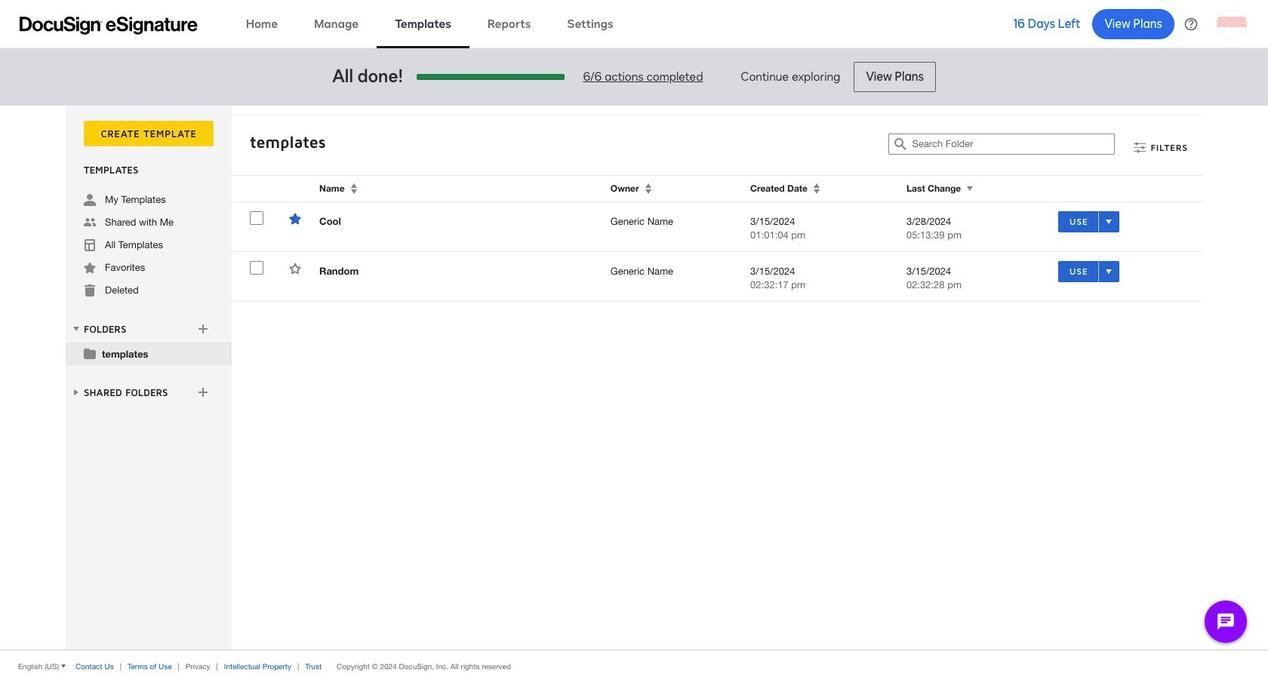 Task type: describe. For each thing, give the bounding box(es) containing it.
trash image
[[84, 285, 96, 297]]

secondary navigation region
[[66, 106, 1207, 650]]

remove cool from favorites image
[[289, 213, 301, 225]]

templates image
[[84, 239, 96, 251]]

shared image
[[84, 217, 96, 229]]

star filled image
[[84, 262, 96, 274]]

more info region
[[0, 650, 1268, 683]]

folder image
[[84, 347, 96, 359]]

Search Folder text field
[[912, 134, 1115, 154]]



Task type: locate. For each thing, give the bounding box(es) containing it.
your uploaded profile image image
[[1217, 9, 1247, 39]]

add random to favorites image
[[289, 263, 301, 275]]

docusign esignature image
[[20, 16, 198, 34]]

view folders image
[[70, 323, 82, 335]]

user image
[[84, 194, 96, 206]]

view shared folders image
[[70, 386, 82, 399]]



Task type: vqa. For each thing, say whether or not it's contained in the screenshot.
the Add Random to favorites Image
yes



